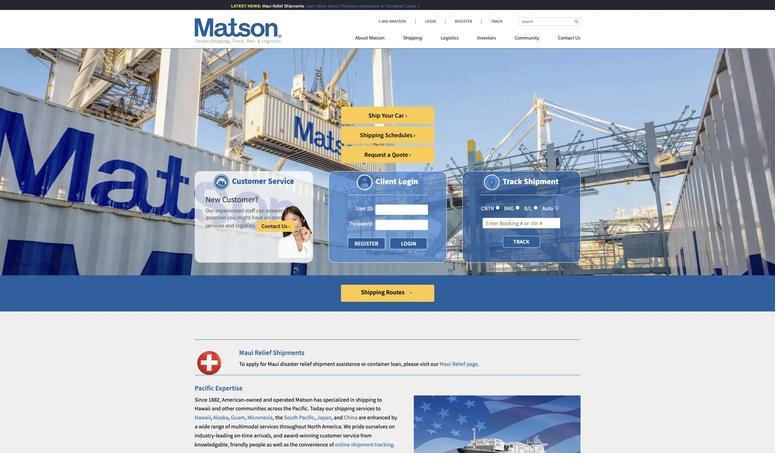 Task type: locate. For each thing, give the bounding box(es) containing it.
customer
[[320, 432, 342, 439]]

our right the visit
[[431, 361, 439, 368]]

1 vertical spatial us
[[282, 223, 288, 230]]

the down 'operated'
[[284, 405, 291, 412]]

services up arrivals,
[[260, 423, 279, 430]]

0 horizontal spatial shipping
[[335, 405, 355, 412]]

a inside the request a quote › link
[[388, 151, 391, 159]]

search image
[[575, 19, 579, 23]]

1 horizontal spatial our
[[431, 361, 439, 368]]

1 vertical spatial a
[[195, 423, 198, 430]]

service
[[343, 432, 360, 439]]

0 horizontal spatial .
[[394, 441, 395, 448]]

User ID: text field
[[375, 205, 428, 215]]

1 horizontal spatial pacific
[[299, 414, 315, 421]]

services up are
[[356, 405, 375, 412]]

maui relief shipments
[[239, 348, 305, 357]]

matson inside top menu navigation
[[369, 36, 385, 41]]

2 hawaii from the top
[[195, 414, 211, 421]]

Password: password field
[[375, 220, 428, 230]]

1 vertical spatial login
[[399, 176, 419, 187]]

1 horizontal spatial services
[[356, 405, 375, 412]]

shipping
[[404, 36, 422, 41], [360, 131, 384, 139], [361, 288, 385, 296]]

relief up for
[[255, 348, 272, 357]]

1 horizontal spatial or
[[376, 3, 379, 8]]

0 horizontal spatial shipment
[[335, 3, 353, 8]]

0 vertical spatial a
[[388, 151, 391, 159]]

about matson
[[355, 36, 385, 41]]

our inside the since 1882, american-owned and operated matson has specialized in shipping to hawaii and other communities across the pacific. today our shipping services to hawaii , alaska , guam , micronesia , the south pacific , japan , and china
[[326, 405, 334, 412]]

and inside are enhanced by a wide range of multimodal services throughout north america. we pride ourselves on industry-leading on-time arrivals, and award-winning customer service from knowledgable, friendly people as well as the convenience of
[[274, 432, 283, 439]]

0 vertical spatial on
[[264, 214, 271, 221]]

1 horizontal spatial login
[[425, 19, 436, 24]]

track up investors
[[492, 19, 503, 24]]

shipping inside top menu navigation
[[404, 36, 422, 41]]

0 horizontal spatial our
[[326, 405, 334, 412]]

shipping down ship
[[360, 131, 384, 139]]

2 , from the left
[[229, 414, 230, 421]]

1 vertical spatial shipment
[[351, 441, 374, 448]]

a
[[388, 151, 391, 159], [195, 423, 198, 430]]

shipping left routes
[[361, 288, 385, 296]]

us down ocean
[[282, 223, 288, 230]]

logistics link
[[432, 33, 468, 45]]

0 vertical spatial us
[[576, 36, 581, 41]]

leading down the range
[[216, 432, 233, 439]]

a left the wide
[[195, 423, 198, 430]]

0 horizontal spatial as
[[267, 441, 272, 448]]

as right well on the bottom left of page
[[284, 441, 289, 448]]

relief left page
[[453, 361, 466, 368]]

relief
[[267, 3, 278, 8], [255, 348, 272, 357], [453, 361, 466, 368]]

› right schedules
[[414, 131, 416, 139]]

1 vertical spatial pacific
[[299, 414, 315, 421]]

1 horizontal spatial register
[[455, 19, 473, 24]]

1 vertical spatial our
[[326, 405, 334, 412]]

B/L radio
[[534, 206, 538, 210]]

0 horizontal spatial of
[[226, 423, 230, 430]]

matson down 1-
[[369, 36, 385, 41]]

service
[[268, 176, 294, 186]]

0 horizontal spatial on
[[264, 214, 271, 221]]

2 vertical spatial shipping
[[361, 288, 385, 296]]

track inside track button
[[514, 238, 530, 246]]

on inside the our experienced staff can answer any question you might have on ocean services and logistics.
[[264, 214, 271, 221]]

2 as from the left
[[284, 441, 289, 448]]

track link
[[482, 19, 503, 24]]

0 vertical spatial about
[[323, 3, 334, 8]]

leading inside industry leading expertise, resources and reliability
[[318, 49, 391, 78]]

1 vertical spatial hawaii
[[195, 414, 211, 421]]

1 horizontal spatial register link
[[446, 19, 482, 24]]

login up shipping link
[[425, 19, 436, 24]]

track for track link on the right of page
[[492, 19, 503, 24]]

1 horizontal spatial on
[[389, 423, 395, 430]]

0 vertical spatial register
[[455, 19, 473, 24]]

a left quote in the top of the page
[[388, 151, 391, 159]]

login
[[425, 19, 436, 24], [399, 176, 419, 187]]

car
[[395, 111, 404, 119]]

5 , from the left
[[315, 414, 316, 421]]

micronesia
[[248, 414, 273, 421]]

maui right the visit
[[440, 361, 452, 368]]

0 vertical spatial the
[[284, 405, 291, 412]]

0 horizontal spatial shipment
[[313, 361, 335, 368]]

1 vertical spatial contact
[[262, 223, 280, 230]]

1 vertical spatial shipment
[[524, 176, 559, 187]]

us inside "contact us ›" link
[[282, 223, 288, 230]]

maui up to
[[239, 348, 254, 357]]

throughout
[[280, 423, 307, 430]]

on right have
[[264, 214, 271, 221]]

0 vertical spatial track
[[492, 19, 503, 24]]

contact for contact us
[[558, 36, 575, 41]]

1 vertical spatial services
[[260, 423, 279, 430]]

relief right news: in the left of the page
[[267, 3, 278, 8]]

our up japan link
[[326, 405, 334, 412]]

0 vertical spatial of
[[226, 423, 230, 430]]

convenience
[[299, 441, 328, 448]]

1 horizontal spatial .
[[478, 361, 480, 368]]

about inside top menu navigation
[[355, 36, 368, 41]]

track down enter booking # or  vin # text field
[[514, 238, 530, 246]]

shipping down 4matson
[[404, 36, 422, 41]]

0 horizontal spatial pacific
[[195, 384, 214, 393]]

1 vertical spatial leading
[[216, 432, 233, 439]]

0 horizontal spatial services
[[260, 423, 279, 430]]

shipment left assistance
[[335, 3, 353, 8]]

contact down search search field
[[558, 36, 575, 41]]

ourselves
[[366, 423, 388, 430]]

login link
[[416, 19, 446, 24]]

us for contact us
[[576, 36, 581, 41]]

apply
[[246, 361, 259, 368]]

None search field
[[519, 17, 581, 26]]

2 vertical spatial the
[[290, 441, 298, 448]]

shipment down 'from'
[[351, 441, 374, 448]]

1882,
[[209, 396, 221, 403]]

as left well on the bottom left of page
[[267, 441, 272, 448]]

matson up pacific.
[[296, 396, 313, 403]]

CNTR radio
[[496, 206, 500, 210]]

0 vertical spatial services
[[356, 405, 375, 412]]

our experienced staff can answer any question you might have on ocean services and logistics.
[[206, 207, 293, 229]]

1 vertical spatial shipping
[[360, 131, 384, 139]]

1 vertical spatial register link
[[348, 238, 385, 250]]

hawaii up the wide
[[195, 414, 211, 421]]

auto
[[543, 205, 554, 212]]

register link up top menu navigation
[[446, 19, 482, 24]]

shipping for shipping
[[404, 36, 422, 41]]

on down by
[[389, 423, 395, 430]]

services and
[[206, 222, 235, 229]]

0 horizontal spatial leading
[[216, 432, 233, 439]]

pacific inside the since 1882, american-owned and operated matson has specialized in shipping to hawaii and other communities across the pacific. today our shipping services to hawaii , alaska , guam , micronesia , the south pacific , japan , and china
[[299, 414, 315, 421]]

us down search image
[[576, 36, 581, 41]]

request a quote › link
[[341, 146, 435, 163]]

1 vertical spatial relief
[[255, 348, 272, 357]]

hawaii up hawaii link
[[195, 405, 211, 412]]

1 horizontal spatial a
[[388, 151, 391, 159]]

learn more about shipment assistance or container loans > link
[[300, 3, 415, 8]]

0 horizontal spatial matson
[[296, 396, 313, 403]]

contact for contact us ›
[[262, 223, 280, 230]]

1 vertical spatial or
[[362, 361, 367, 368]]

1 vertical spatial .
[[394, 441, 395, 448]]

forgot password? link
[[367, 249, 408, 256]]

us inside the contact us link
[[576, 36, 581, 41]]

has
[[314, 396, 322, 403]]

routes
[[386, 288, 405, 296]]

Auto radio
[[555, 206, 559, 210]]

2 vertical spatial track
[[514, 238, 530, 246]]

1 vertical spatial of
[[330, 441, 334, 448]]

, left guam link
[[229, 414, 230, 421]]

, up north
[[315, 414, 316, 421]]

shipping right in
[[356, 396, 376, 403]]

loan,
[[391, 361, 403, 368]]

1 horizontal spatial as
[[284, 441, 289, 448]]

investors
[[478, 36, 496, 41]]

alaska
[[213, 414, 229, 421]]

request
[[365, 151, 386, 159]]

0 vertical spatial our
[[431, 361, 439, 368]]

4 , from the left
[[273, 414, 274, 421]]

1 vertical spatial shipping
[[335, 405, 355, 412]]

ship
[[369, 111, 381, 119]]

top menu navigation
[[355, 33, 581, 45]]

0 horizontal spatial a
[[195, 423, 198, 430]]

shipping up china
[[335, 405, 355, 412]]

register link
[[446, 19, 482, 24], [348, 238, 385, 250]]

0 horizontal spatial us
[[282, 223, 288, 230]]

north
[[308, 423, 321, 430]]

and inside industry leading expertise, resources and reliability
[[329, 70, 367, 98]]

pacific down pacific.
[[299, 414, 315, 421]]

container
[[381, 3, 399, 8]]

the down 'award-'
[[290, 441, 298, 448]]

login right the client
[[399, 176, 419, 187]]

relief
[[300, 361, 312, 368]]

a inside are enhanced by a wide range of multimodal services throughout north america. we pride ourselves on industry-leading on-time arrivals, and award-winning customer service from knowledgable, friendly people as well as the convenience of
[[195, 423, 198, 430]]

the inside are enhanced by a wide range of multimodal services throughout north america. we pride ourselves on industry-leading on-time arrivals, and award-winning customer service from knowledgable, friendly people as well as the convenience of
[[290, 441, 298, 448]]

guam
[[231, 414, 245, 421]]

0 vertical spatial contact
[[558, 36, 575, 41]]

0 vertical spatial shipment
[[335, 3, 353, 8]]

pacific.
[[293, 405, 309, 412]]

1 horizontal spatial shipment
[[351, 441, 374, 448]]

people
[[249, 441, 266, 448]]

maui right news: in the left of the page
[[257, 3, 266, 8]]

or left container
[[376, 3, 379, 8]]

1 horizontal spatial matson
[[369, 36, 385, 41]]

or left container at the bottom
[[362, 361, 367, 368]]

request a quote ›
[[365, 151, 411, 159]]

0 vertical spatial hawaii
[[195, 405, 211, 412]]

image of smiling customer service agent ready to help. image
[[278, 206, 313, 258]]

› down the any
[[289, 223, 290, 230]]

6 , from the left
[[332, 414, 333, 421]]

as
[[267, 441, 272, 448], [284, 441, 289, 448]]

matson ship loaded with containers arriving honolulu with imposed american flag in the background. image
[[414, 396, 581, 453]]

leading down about matson on the left of the page
[[318, 49, 391, 78]]

1 horizontal spatial about
[[355, 36, 368, 41]]

services
[[356, 405, 375, 412], [260, 423, 279, 430]]

1 vertical spatial the
[[275, 414, 283, 421]]

, down across
[[273, 414, 274, 421]]

track up the bkg option
[[503, 176, 523, 187]]

online
[[335, 441, 350, 448]]

or
[[376, 3, 379, 8], [362, 361, 367, 368]]

contact
[[558, 36, 575, 41], [262, 223, 280, 230]]

our
[[431, 361, 439, 368], [326, 405, 334, 412]]

contact inside top menu navigation
[[558, 36, 575, 41]]

leading inside are enhanced by a wide range of multimodal services throughout north america. we pride ourselves on industry-leading on-time arrivals, and award-winning customer service from knowledgable, friendly people as well as the convenience of
[[216, 432, 233, 439]]

1 vertical spatial matson
[[296, 396, 313, 403]]

register up top menu navigation
[[455, 19, 473, 24]]

1 horizontal spatial shipping
[[356, 396, 376, 403]]

contact down ocean
[[262, 223, 280, 230]]

register link down password:
[[348, 238, 385, 250]]

today
[[310, 405, 325, 412]]

leading
[[318, 49, 391, 78], [216, 432, 233, 439]]

0 vertical spatial register link
[[446, 19, 482, 24]]

None button
[[390, 238, 428, 250]]

0 vertical spatial leading
[[318, 49, 391, 78]]

0 horizontal spatial login
[[399, 176, 419, 187]]

0 vertical spatial shipping
[[404, 36, 422, 41]]

about
[[323, 3, 334, 8], [355, 36, 368, 41]]

0 vertical spatial or
[[376, 3, 379, 8]]

shipping schedules ›
[[360, 131, 416, 139]]

shipping inside 'link'
[[360, 131, 384, 139]]

of down customer
[[330, 441, 334, 448]]

1 horizontal spatial contact
[[558, 36, 575, 41]]

, up multimodal
[[245, 414, 246, 421]]

shipments up "disaster"
[[273, 348, 305, 357]]

to apply for maui disaster relief shipment assistance or container loan, please visit our maui relief page .
[[239, 361, 480, 368]]

,
[[211, 414, 212, 421], [229, 414, 230, 421], [245, 414, 246, 421], [273, 414, 274, 421], [315, 414, 316, 421], [332, 414, 333, 421]]

latest
[[226, 3, 242, 8]]

1 as from the left
[[267, 441, 272, 448]]

register up forgot
[[355, 240, 379, 247]]

shipment right relief
[[313, 361, 335, 368]]

pride
[[352, 423, 365, 430]]

1 vertical spatial register
[[355, 240, 379, 247]]

shipment up b/l radio on the top
[[524, 176, 559, 187]]

the down across
[[275, 414, 283, 421]]

south
[[284, 414, 298, 421]]

shipments left learn
[[279, 3, 299, 8]]

you
[[227, 214, 236, 221]]

of right the range
[[226, 423, 230, 430]]

1 horizontal spatial shipment
[[524, 176, 559, 187]]

pacific up 'since'
[[195, 384, 214, 393]]

community link
[[506, 33, 549, 45]]

1 vertical spatial about
[[355, 36, 368, 41]]

0 vertical spatial matson
[[369, 36, 385, 41]]

customer
[[232, 176, 267, 186]]

0 horizontal spatial contact
[[262, 223, 280, 230]]

online shipment tracking .
[[335, 441, 395, 448]]

0 vertical spatial shipments
[[279, 3, 299, 8]]

are enhanced by a wide range of multimodal services throughout north america. we pride ourselves on industry-leading on-time arrivals, and award-winning customer service from knowledgable, friendly people as well as the convenience of
[[195, 414, 398, 448]]

friendly
[[230, 441, 248, 448]]

0 vertical spatial pacific
[[195, 384, 214, 393]]

contact us link
[[549, 33, 581, 45]]

1 vertical spatial on
[[389, 423, 395, 430]]

, up america.
[[332, 414, 333, 421]]

page
[[467, 361, 478, 368]]

about matson link
[[355, 33, 394, 45]]

learn
[[300, 3, 311, 8]]

register
[[455, 19, 473, 24], [355, 240, 379, 247]]

are
[[359, 414, 366, 421]]

0 horizontal spatial or
[[362, 361, 367, 368]]

, left "alaska" link
[[211, 414, 212, 421]]

1 horizontal spatial leading
[[318, 49, 391, 78]]

1 horizontal spatial us
[[576, 36, 581, 41]]

1 vertical spatial track
[[503, 176, 523, 187]]



Task type: vqa. For each thing, say whether or not it's contained in the screenshot.
to to the top
yes



Task type: describe. For each thing, give the bounding box(es) containing it.
ship your car › link
[[341, 107, 435, 124]]

0 vertical spatial shipping
[[356, 396, 376, 403]]

shipping schedules › link
[[341, 126, 435, 144]]

answer
[[266, 207, 283, 214]]

0 horizontal spatial register link
[[348, 238, 385, 250]]

china link
[[344, 414, 358, 421]]

user
[[356, 205, 366, 212]]

reliability
[[371, 70, 468, 98]]

industry
[[229, 49, 313, 78]]

track for track shipment
[[503, 176, 523, 187]]

hawaii link
[[195, 414, 211, 421]]

expertise,
[[395, 49, 495, 78]]

operated
[[273, 396, 295, 403]]

on inside are enhanced by a wide range of multimodal services throughout north america. we pride ourselves on industry-leading on-time arrivals, and award-winning customer service from knowledgable, friendly people as well as the convenience of
[[389, 423, 395, 430]]

forgot
[[367, 249, 382, 256]]

1-800-4matson link
[[379, 19, 416, 24]]

knowledgable,
[[195, 441, 229, 448]]

time
[[242, 432, 253, 439]]

0 vertical spatial shipment
[[313, 361, 335, 368]]

south pacific link
[[284, 414, 315, 421]]

owned
[[246, 396, 262, 403]]

1 vertical spatial shipments
[[273, 348, 305, 357]]

might
[[237, 214, 251, 221]]

ship your car ›
[[369, 111, 407, 119]]

› right car
[[406, 111, 407, 119]]

>
[[412, 3, 415, 8]]

› inside 'link'
[[414, 131, 416, 139]]

range
[[211, 423, 224, 430]]

schedules
[[385, 131, 413, 139]]

track shipment
[[503, 176, 559, 187]]

container
[[368, 361, 390, 368]]

have
[[252, 214, 263, 221]]

4matson
[[390, 19, 406, 24]]

please
[[404, 361, 419, 368]]

logistics.
[[236, 222, 256, 229]]

id:
[[368, 205, 374, 212]]

1 horizontal spatial of
[[330, 441, 334, 448]]

user id:
[[356, 205, 374, 212]]

alaska link
[[213, 414, 229, 421]]

since
[[195, 396, 207, 403]]

japan
[[317, 414, 332, 421]]

since 1882, american-owned and operated matson has specialized in shipping to hawaii and other communities across the pacific. today our shipping services to hawaii , alaska , guam , micronesia , the south pacific , japan , and china
[[195, 396, 382, 421]]

our
[[206, 207, 214, 214]]

question
[[206, 214, 226, 221]]

shipping link
[[394, 33, 432, 45]]

investors link
[[468, 33, 506, 45]]

1 hawaii from the top
[[195, 405, 211, 412]]

0 horizontal spatial about
[[323, 3, 334, 8]]

maui right for
[[268, 361, 279, 368]]

winning
[[300, 432, 319, 439]]

award-
[[284, 432, 300, 439]]

online shipment tracking link
[[335, 441, 394, 448]]

0 vertical spatial .
[[478, 361, 480, 368]]

new
[[206, 194, 221, 205]]

› right quote in the top of the page
[[410, 151, 411, 159]]

us for contact us ›
[[282, 223, 288, 230]]

track button
[[503, 236, 540, 248]]

for
[[260, 361, 267, 368]]

across
[[268, 405, 283, 412]]

services inside the since 1882, american-owned and operated matson has specialized in shipping to hawaii and other communities across the pacific. today our shipping services to hawaii , alaska , guam , micronesia , the south pacific , japan , and china
[[356, 405, 375, 412]]

communities
[[236, 405, 266, 412]]

1 , from the left
[[211, 414, 212, 421]]

in
[[350, 396, 355, 403]]

to
[[239, 361, 245, 368]]

1 vertical spatial to
[[376, 405, 381, 412]]

new customer?
[[206, 194, 259, 205]]

shipping for shipping routes
[[361, 288, 385, 296]]

guam link
[[231, 414, 245, 421]]

experienced
[[216, 207, 244, 214]]

ocean
[[272, 214, 286, 221]]

shipping for shipping schedules ›
[[360, 131, 384, 139]]

services inside are enhanced by a wide range of multimodal services throughout north america. we pride ourselves on industry-leading on-time arrivals, and award-winning customer service from knowledgable, friendly people as well as the convenience of
[[260, 423, 279, 430]]

bkg
[[505, 205, 515, 212]]

Enter Booking # or  Vin # text field
[[483, 218, 561, 229]]

BKG radio
[[516, 206, 520, 210]]

expertise
[[216, 384, 243, 393]]

1-800-4matson
[[379, 19, 406, 24]]

more
[[312, 3, 321, 8]]

2 vertical spatial relief
[[453, 361, 466, 368]]

can
[[256, 207, 265, 214]]

micronesia link
[[248, 414, 273, 421]]

specialized
[[323, 396, 349, 403]]

1-
[[379, 19, 382, 24]]

Search search field
[[519, 17, 581, 26]]

customer?
[[222, 194, 259, 205]]

matson inside the since 1882, american-owned and operated matson has specialized in shipping to hawaii and other communities across the pacific. today our shipping services to hawaii , alaska , guam , micronesia , the south pacific , japan , and china
[[296, 396, 313, 403]]

0 horizontal spatial register
[[355, 240, 379, 247]]

china
[[344, 414, 358, 421]]

track for track button
[[514, 238, 530, 246]]

b/l
[[525, 205, 533, 212]]

on-
[[234, 432, 242, 439]]

resources
[[229, 70, 325, 98]]

3 , from the left
[[245, 414, 246, 421]]

red circle with white cross in the middle image
[[195, 349, 224, 378]]

blue matson logo with ocean, shipping, truck, rail and logistics written beneath it. image
[[195, 18, 282, 44]]

shipping routes
[[361, 288, 405, 296]]

visit
[[420, 361, 430, 368]]

contact us › link
[[257, 221, 295, 232]]

well
[[273, 441, 283, 448]]

password:
[[350, 220, 374, 227]]

your
[[382, 111, 394, 119]]

0 vertical spatial to
[[377, 396, 382, 403]]

industry leading expertise, resources and reliability
[[229, 49, 495, 98]]

shipping routes link
[[341, 285, 435, 302]]

we
[[344, 423, 351, 430]]

0 vertical spatial relief
[[267, 3, 278, 8]]

assistance
[[336, 361, 360, 368]]

by
[[392, 414, 398, 421]]

news:
[[243, 3, 256, 8]]

0 vertical spatial login
[[425, 19, 436, 24]]

logistics
[[441, 36, 459, 41]]



